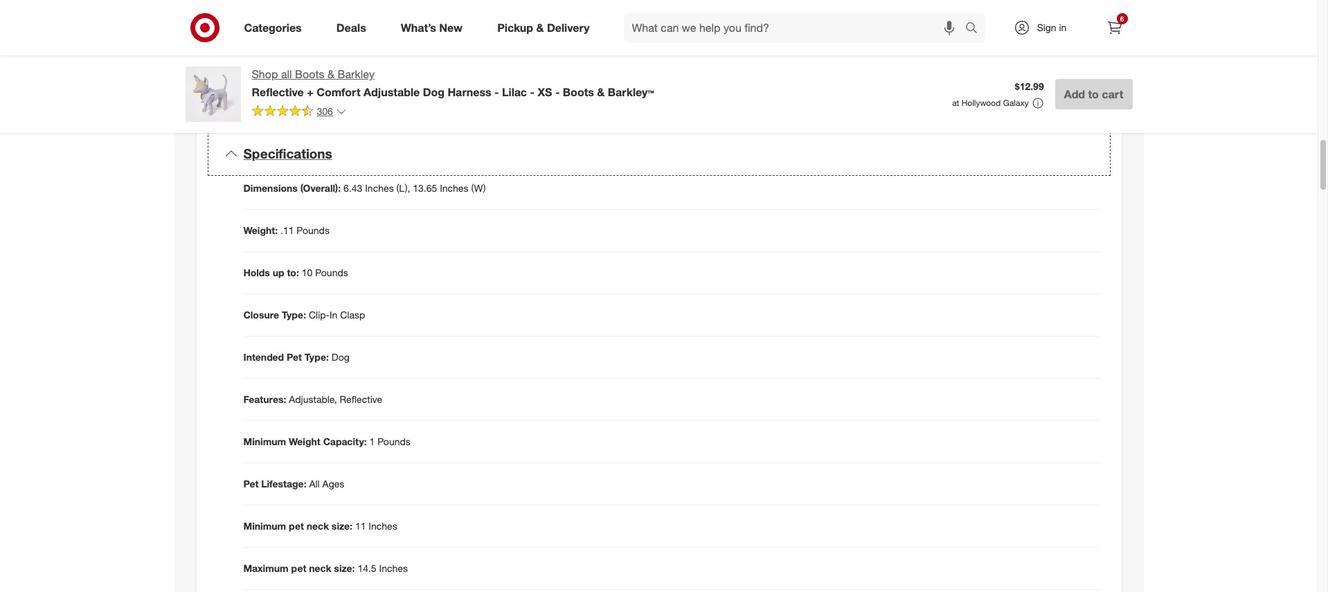 Task type: locate. For each thing, give the bounding box(es) containing it.
pet lifestage: all ages
[[243, 478, 345, 489]]

lilac
[[502, 85, 527, 99], [257, 87, 277, 99]]

weight
[[289, 435, 321, 447]]

1 horizontal spatial dog
[[423, 85, 445, 99]]

search
[[959, 22, 992, 36]]

1 vertical spatial neck
[[309, 562, 331, 574]]

0 horizontal spatial reflective
[[252, 85, 304, 99]]

adjustable
[[257, 29, 303, 41], [364, 85, 420, 99]]

dog down clasp
[[332, 351, 350, 363]]

& right the 'pickup'
[[536, 20, 544, 34]]

1 horizontal spatial boots
[[563, 85, 594, 99]]

reflective up 1
[[340, 393, 382, 405]]

what's new
[[401, 20, 463, 34]]

what's new link
[[389, 12, 480, 43]]

pounds right 1
[[378, 435, 411, 447]]

pet right the intended at the bottom left
[[287, 351, 302, 363]]

+
[[307, 85, 314, 99]]

add to cart
[[1064, 87, 1124, 101]]

0 horizontal spatial -
[[495, 85, 499, 99]]

clasp
[[336, 29, 359, 41]]

1 horizontal spatial lilac
[[502, 85, 527, 99]]

size:
[[332, 520, 353, 532], [334, 562, 355, 574]]

pickup
[[497, 20, 533, 34]]

what's
[[401, 20, 436, 34]]

1 vertical spatial boots
[[563, 85, 594, 99]]

0 vertical spatial neck
[[307, 520, 329, 532]]

- right xs
[[555, 85, 560, 99]]

& up comfort
[[328, 67, 335, 81]]

& left the barkley™
[[597, 85, 605, 99]]

lilac left xs
[[502, 85, 527, 99]]

0 vertical spatial boots
[[295, 67, 325, 81]]

-
[[495, 85, 499, 99], [530, 85, 535, 99], [555, 85, 560, 99]]

size: left 11
[[332, 520, 353, 532]]

reflective down for
[[252, 85, 304, 99]]

neck down minimum pet neck size: 11 inches
[[309, 562, 331, 574]]

0 vertical spatial minimum
[[243, 435, 286, 447]]

0 horizontal spatial &
[[328, 67, 335, 81]]

1 vertical spatial pet
[[243, 478, 259, 489]]

minimum weight capacity: 1 pounds
[[243, 435, 411, 447]]

comfort
[[317, 85, 361, 99]]

in
[[325, 29, 333, 41], [330, 309, 338, 320]]

neck for maximum
[[309, 562, 331, 574]]

1 vertical spatial type:
[[305, 351, 329, 363]]

0 horizontal spatial all
[[281, 67, 292, 81]]

type: left clip-
[[282, 309, 306, 320]]

adjustable inside shop all boots & barkley reflective + comfort adjustable dog harness - lilac - xs - boots & barkley™
[[364, 85, 420, 99]]

1 all from the left
[[281, 67, 292, 81]]

0 horizontal spatial pet
[[243, 478, 259, 489]]

lilac down shop
[[257, 87, 277, 99]]

dog
[[423, 85, 445, 99], [332, 351, 350, 363]]

cart
[[1102, 87, 1124, 101]]

0 horizontal spatial dog
[[332, 351, 350, 363]]

$12.99
[[1015, 80, 1044, 92]]

ideal for dogs of all ages
[[257, 68, 364, 79]]

1 vertical spatial size:
[[334, 562, 355, 574]]

1 horizontal spatial pet
[[287, 351, 302, 363]]

boots right xs
[[563, 85, 594, 99]]

pounds
[[297, 224, 330, 236], [315, 266, 348, 278], [378, 435, 411, 447]]

specifications button
[[207, 131, 1111, 176]]

categories
[[244, 20, 302, 34]]

.11
[[281, 224, 294, 236]]

pounds right 10
[[315, 266, 348, 278]]

pet down pet lifestage: all ages
[[289, 520, 304, 532]]

clip-
[[306, 29, 325, 41]]

ages
[[322, 478, 345, 489]]

clip-
[[309, 309, 330, 320]]

1 horizontal spatial reflective
[[340, 393, 382, 405]]

1 horizontal spatial adjustable
[[364, 85, 420, 99]]

- right harness
[[495, 85, 499, 99]]

What can we help you find? suggestions appear below search field
[[624, 12, 969, 43]]

neck down all
[[307, 520, 329, 532]]

minimum up maximum
[[243, 520, 286, 532]]

1 horizontal spatial &
[[536, 20, 544, 34]]

spot or wipe clean
[[257, 48, 339, 60]]

intended pet type: dog
[[243, 351, 350, 363]]

3 - from the left
[[555, 85, 560, 99]]

image of reflective + comfort adjustable dog harness - lilac - xs - boots & barkley™ image
[[185, 66, 241, 122]]

reflective
[[252, 85, 304, 99], [340, 393, 382, 405]]

2 horizontal spatial -
[[555, 85, 560, 99]]

shop
[[252, 67, 278, 81]]

0 vertical spatial &
[[536, 20, 544, 34]]

dog left harness
[[423, 85, 445, 99]]

features:
[[243, 393, 286, 405]]

1 vertical spatial in
[[330, 309, 338, 320]]

2 vertical spatial pounds
[[378, 435, 411, 447]]

pet right maximum
[[291, 562, 306, 574]]

or
[[281, 48, 290, 60]]

deals link
[[325, 12, 384, 43]]

2 minimum from the top
[[243, 520, 286, 532]]

1 vertical spatial minimum
[[243, 520, 286, 532]]

to:
[[287, 266, 299, 278]]

13.65
[[413, 182, 437, 194]]

all
[[281, 67, 292, 81], [331, 68, 340, 79]]

- left xs
[[530, 85, 535, 99]]

adjustable down "barkley"
[[364, 85, 420, 99]]

1 minimum from the top
[[243, 435, 286, 447]]

1 vertical spatial pounds
[[315, 266, 348, 278]]

minimum for minimum weight capacity: 1 pounds
[[243, 435, 286, 447]]

minimum pet neck size: 11 inches
[[243, 520, 397, 532]]

closure
[[243, 309, 279, 320]]

galaxy
[[1004, 98, 1029, 108]]

adjustable clip-in clasp closure
[[257, 29, 393, 41]]

minimum left weight
[[243, 435, 286, 447]]

0 vertical spatial reflective
[[252, 85, 304, 99]]

at hollywood galaxy
[[953, 98, 1029, 108]]

size: for minimum pet neck size:
[[332, 520, 353, 532]]

306 link
[[252, 104, 347, 120]]

boots up + in the left of the page
[[295, 67, 325, 81]]

all right of
[[331, 68, 340, 79]]

0 vertical spatial size:
[[332, 520, 353, 532]]

0 vertical spatial pet
[[287, 351, 302, 363]]

1 horizontal spatial all
[[331, 68, 340, 79]]

shop all boots & barkley reflective + comfort adjustable dog harness - lilac - xs - boots & barkley™
[[252, 67, 654, 99]]

1 vertical spatial pet
[[291, 562, 306, 574]]

0 vertical spatial dog
[[423, 85, 445, 99]]

size: left 14.5
[[334, 562, 355, 574]]

2 - from the left
[[530, 85, 535, 99]]

2 all from the left
[[331, 68, 340, 79]]

pounds right the .11
[[297, 224, 330, 236]]

holds up to: 10 pounds
[[243, 266, 348, 278]]

neck for minimum
[[307, 520, 329, 532]]

0 horizontal spatial boots
[[295, 67, 325, 81]]

closure
[[361, 29, 393, 41]]

clean
[[316, 48, 339, 60]]

new
[[439, 20, 463, 34]]

0 vertical spatial adjustable
[[257, 29, 303, 41]]

2 horizontal spatial &
[[597, 85, 605, 99]]

0 vertical spatial pet
[[289, 520, 304, 532]]

pet
[[287, 351, 302, 363], [243, 478, 259, 489]]

capacity:
[[323, 435, 367, 447]]

adjustable,
[[289, 393, 337, 405]]

& inside pickup & delivery link
[[536, 20, 544, 34]]

type: down clip-
[[305, 351, 329, 363]]

2 vertical spatial &
[[597, 85, 605, 99]]

neck
[[307, 520, 329, 532], [309, 562, 331, 574]]

inches left (w)
[[440, 182, 469, 194]]

barkley™
[[608, 85, 654, 99]]

adjustable up or
[[257, 29, 303, 41]]

all right ideal
[[281, 67, 292, 81]]

minimum
[[243, 435, 286, 447], [243, 520, 286, 532]]

0 vertical spatial in
[[325, 29, 333, 41]]

type:
[[282, 309, 306, 320], [305, 351, 329, 363]]

pet left the lifestage:
[[243, 478, 259, 489]]

1 horizontal spatial -
[[530, 85, 535, 99]]

1 vertical spatial adjustable
[[364, 85, 420, 99]]

inches
[[365, 182, 394, 194], [440, 182, 469, 194], [369, 520, 397, 532], [379, 562, 408, 574]]



Task type: vqa. For each thing, say whether or not it's contained in the screenshot.
spaces.
no



Task type: describe. For each thing, give the bounding box(es) containing it.
1 - from the left
[[495, 85, 499, 99]]

0 vertical spatial type:
[[282, 309, 306, 320]]

deals
[[336, 20, 366, 34]]

up
[[273, 266, 284, 278]]

sign in link
[[1002, 12, 1089, 43]]

harness
[[448, 85, 492, 99]]

pickup & delivery link
[[486, 12, 607, 43]]

minimum for minimum pet neck size: 11 inches
[[243, 520, 286, 532]]

14.5
[[358, 562, 377, 574]]

intended
[[243, 351, 284, 363]]

at
[[953, 98, 960, 108]]

(l),
[[397, 182, 410, 194]]

pet for minimum
[[289, 520, 304, 532]]

weight:
[[243, 224, 278, 236]]

pet for maximum
[[291, 562, 306, 574]]

size: for maximum pet neck size:
[[334, 562, 355, 574]]

6
[[1121, 15, 1124, 23]]

1 vertical spatial &
[[328, 67, 335, 81]]

pounds for capacity:
[[378, 435, 411, 447]]

0 horizontal spatial lilac
[[257, 87, 277, 99]]

search button
[[959, 12, 992, 46]]

dimensions (overall): 6.43 inches (l), 13.65 inches (w)
[[243, 182, 486, 194]]

306
[[317, 105, 333, 117]]

pounds for to:
[[315, 266, 348, 278]]

hue
[[280, 87, 296, 99]]

add to cart button
[[1055, 79, 1133, 109]]

wipe
[[292, 48, 313, 60]]

xs
[[538, 85, 552, 99]]

11
[[355, 520, 366, 532]]

0 horizontal spatial adjustable
[[257, 29, 303, 41]]

holds
[[243, 266, 270, 278]]

ages
[[343, 68, 364, 79]]

(overall):
[[300, 182, 341, 194]]

0 vertical spatial pounds
[[297, 224, 330, 236]]

1
[[370, 435, 375, 447]]

lilac inside shop all boots & barkley reflective + comfort adjustable dog harness - lilac - xs - boots & barkley™
[[502, 85, 527, 99]]

6.43
[[344, 182, 363, 194]]

1 vertical spatial reflective
[[340, 393, 382, 405]]

add
[[1064, 87, 1085, 101]]

inches left (l),
[[365, 182, 394, 194]]

to
[[1089, 87, 1099, 101]]

delivery
[[547, 20, 590, 34]]

features: adjustable, reflective
[[243, 393, 382, 405]]

in
[[1059, 21, 1067, 33]]

lilac hue
[[257, 87, 296, 99]]

clasp
[[340, 309, 365, 320]]

categories link
[[232, 12, 319, 43]]

ideal
[[257, 68, 278, 79]]

1 vertical spatial dog
[[332, 351, 350, 363]]

barkley
[[338, 67, 375, 81]]

all
[[309, 478, 320, 489]]

closure type: clip-in clasp
[[243, 309, 365, 320]]

all inside shop all boots & barkley reflective + comfort adjustable dog harness - lilac - xs - boots & barkley™
[[281, 67, 292, 81]]

dimensions
[[243, 182, 298, 194]]

pickup & delivery
[[497, 20, 590, 34]]

weight: .11 pounds
[[243, 224, 330, 236]]

inches right 14.5
[[379, 562, 408, 574]]

reflective inside shop all boots & barkley reflective + comfort adjustable dog harness - lilac - xs - boots & barkley™
[[252, 85, 304, 99]]

sign in
[[1037, 21, 1067, 33]]

hollywood
[[962, 98, 1001, 108]]

maximum pet neck size: 14.5 inches
[[243, 562, 408, 574]]

inches right 11
[[369, 520, 397, 532]]

lifestage:
[[261, 478, 307, 489]]

sign
[[1037, 21, 1057, 33]]

maximum
[[243, 562, 289, 574]]

dog inside shop all boots & barkley reflective + comfort adjustable dog harness - lilac - xs - boots & barkley™
[[423, 85, 445, 99]]

dogs
[[295, 68, 317, 79]]

10
[[302, 266, 313, 278]]

of
[[320, 68, 328, 79]]

for
[[281, 68, 292, 79]]

specifications
[[243, 145, 332, 161]]

6 link
[[1100, 12, 1130, 43]]

(w)
[[471, 182, 486, 194]]

spot
[[257, 48, 278, 60]]



